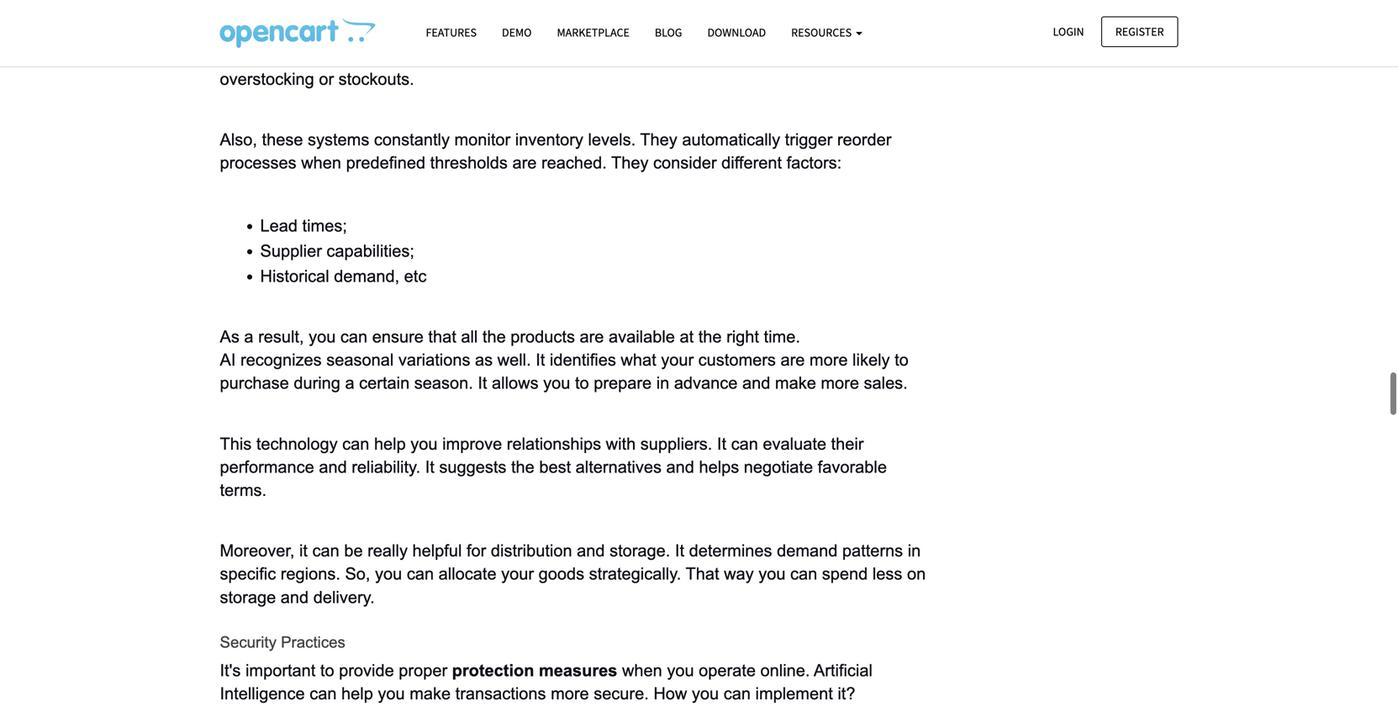 Task type: describe. For each thing, give the bounding box(es) containing it.
future
[[788, 5, 831, 23]]

customers
[[699, 332, 776, 351]]

you up the how
[[667, 643, 694, 662]]

external
[[514, 5, 574, 23]]

your inside it can examine sales, trends, and other external factors. so, you can predict future demand with its help. it allows you to adjust your inventory levels accordingly. that way you can avoid overstocking or stockouts.
[[448, 28, 481, 47]]

specific
[[220, 546, 276, 565]]

automatically
[[682, 112, 781, 130]]

ai
[[220, 332, 236, 351]]

and inside ai recognizes seasonal variations as well. it identifies what your customers are more likely to purchase during a certain season. it allows you to prepare in advance and make more sales.
[[743, 356, 771, 374]]

can up helps
[[731, 416, 759, 435]]

thresholds
[[430, 135, 508, 154]]

it left suggests
[[425, 439, 435, 458]]

to left provide
[[320, 643, 334, 662]]

when inside also, these systems constantly monitor inventory levels. they automatically trigger reorder processes when predefined thresholds are reached. they consider different factors:
[[301, 135, 341, 154]]

their
[[831, 416, 864, 435]]

historical
[[260, 248, 329, 267]]

that inside moreover, it can be really helpful for distribution and storage. it determines demand patterns in specific regions. so, you can allocate your goods strategically. that way you can spend less on storage and delivery.
[[686, 546, 720, 565]]

recognizes
[[241, 332, 322, 351]]

capabilities;
[[327, 223, 415, 242]]

technology
[[256, 416, 338, 435]]

with inside it can examine sales, trends, and other external factors. so, you can predict future demand with its help. it allows you to adjust your inventory levels accordingly. that way you can avoid overstocking or stockouts.
[[901, 5, 931, 23]]

systems
[[308, 112, 370, 130]]

you inside ai recognizes seasonal variations as well. it identifies what your customers are more likely to purchase during a certain season. it allows you to prepare in advance and make more sales.
[[543, 356, 571, 374]]

intelligence
[[220, 666, 305, 685]]

you down sales, at top
[[348, 28, 375, 47]]

sales.
[[864, 356, 908, 374]]

can left spend
[[791, 546, 818, 565]]

can down helpful
[[407, 546, 434, 565]]

blog link
[[642, 18, 695, 47]]

operate
[[699, 643, 756, 662]]

its
[[220, 28, 237, 47]]

0 vertical spatial more
[[810, 332, 848, 351]]

blog
[[655, 25, 682, 40]]

artificial
[[814, 643, 873, 662]]

supplier
[[260, 223, 322, 242]]

and down suppliers.
[[667, 439, 695, 458]]

monitor
[[455, 112, 511, 130]]

to up sales.
[[895, 332, 909, 351]]

stockouts.
[[339, 51, 414, 70]]

can up reliability.
[[342, 416, 370, 435]]

how
[[654, 666, 687, 685]]

to down identifies
[[575, 356, 589, 374]]

features
[[426, 25, 477, 40]]

1 vertical spatial they
[[611, 135, 649, 154]]

allows inside it can examine sales, trends, and other external factors. so, you can predict future demand with its help. it allows you to adjust your inventory levels accordingly. that way you can avoid overstocking or stockouts.
[[297, 28, 343, 47]]

prepare
[[594, 356, 652, 374]]

resources link
[[779, 18, 875, 47]]

your inside ai recognizes seasonal variations as well. it identifies what your customers are more likely to purchase during a certain season. it allows you to prepare in advance and make more sales.
[[661, 332, 694, 351]]

can down operate at bottom
[[724, 666, 751, 685]]

1 vertical spatial more
[[821, 356, 860, 374]]

what
[[621, 332, 657, 351]]

factors:
[[787, 135, 842, 154]]

trends,
[[383, 5, 434, 23]]

it?
[[838, 666, 856, 685]]

predict
[[732, 5, 783, 23]]

demand,
[[334, 248, 400, 267]]

advance
[[674, 356, 738, 374]]

so, inside moreover, it can be really helpful for distribution and storage. it determines demand patterns in specific regions. so, you can allocate your goods strategically. that way you can spend less on storage and delivery.
[[345, 546, 370, 565]]

help inside when you operate online. artificial intelligence can help you make transactions more secure. how you can implement it?
[[342, 666, 373, 685]]

protection
[[452, 643, 534, 662]]

when you operate online. artificial intelligence can help you make transactions more secure. how you can implement it?
[[220, 643, 878, 685]]

help inside this technology can help you improve relationships with suppliers. it can evaluate their performance and reliability. it suggests the best alternatives and helps negotiate favorable terms.
[[374, 416, 406, 435]]

be
[[344, 523, 363, 542]]

measures
[[539, 643, 618, 662]]

can down future
[[804, 28, 831, 47]]

it down as
[[478, 356, 487, 374]]

to inside it can examine sales, trends, and other external factors. so, you can predict future demand with its help. it allows you to adjust your inventory levels accordingly. that way you can avoid overstocking or stockouts.
[[380, 28, 394, 47]]

storage.
[[610, 523, 671, 542]]

reorder
[[838, 112, 892, 130]]

demand inside it can examine sales, trends, and other external factors. so, you can predict future demand with its help. it allows you to adjust your inventory levels accordingly. that way you can avoid overstocking or stockouts.
[[835, 5, 896, 23]]

helpful
[[413, 523, 462, 542]]

transactions
[[456, 666, 546, 685]]

seasonal
[[327, 332, 394, 351]]

moreover, it can be really helpful for distribution and storage. it determines demand patterns in specific regions. so, you can allocate your goods strategically. that way you can spend less on storage and delivery.
[[220, 523, 931, 588]]

resources
[[792, 25, 854, 40]]

when inside when you operate online. artificial intelligence can help you make transactions more secure. how you can implement it?
[[622, 643, 663, 662]]

provide
[[339, 643, 394, 662]]

sales,
[[334, 5, 378, 23]]

features link
[[413, 18, 490, 47]]

determines
[[689, 523, 773, 542]]

relationships
[[507, 416, 601, 435]]

performance
[[220, 439, 314, 458]]

demand inside moreover, it can be really helpful for distribution and storage. it determines demand patterns in specific regions. so, you can allocate your goods strategically. that way you can spend less on storage and delivery.
[[777, 523, 838, 542]]

really
[[368, 523, 408, 542]]

on
[[908, 546, 926, 565]]

lead times; supplier capabilities; historical demand, etc
[[260, 198, 427, 267]]

you inside this technology can help you improve relationships with suppliers. it can evaluate their performance and reliability. it suggests the best alternatives and helps negotiate favorable terms.
[[411, 416, 438, 435]]

these
[[262, 112, 303, 130]]

reliability.
[[352, 439, 421, 458]]

more inside when you operate online. artificial intelligence can help you make transactions more secure. how you can implement it?
[[551, 666, 589, 685]]

other
[[471, 5, 510, 23]]

can up download
[[701, 5, 728, 23]]



Task type: locate. For each thing, give the bounding box(es) containing it.
in
[[657, 356, 670, 374], [908, 523, 921, 542]]

that
[[699, 28, 733, 47], [686, 546, 720, 565]]

you down really
[[375, 546, 402, 565]]

allows up or
[[297, 28, 343, 47]]

purchase
[[220, 356, 289, 374]]

more
[[810, 332, 848, 351], [821, 356, 860, 374], [551, 666, 589, 685]]

1 vertical spatial allows
[[492, 356, 539, 374]]

likely
[[853, 332, 890, 351]]

are
[[513, 135, 537, 154], [781, 332, 805, 351]]

important
[[246, 643, 316, 662]]

goods
[[539, 546, 585, 565]]

proper
[[399, 643, 448, 662]]

1 horizontal spatial with
[[901, 5, 931, 23]]

strategically.
[[589, 546, 682, 565]]

1 horizontal spatial so,
[[639, 5, 664, 23]]

1 vertical spatial when
[[622, 643, 663, 662]]

0 horizontal spatial so,
[[345, 546, 370, 565]]

make up 'evaluate'
[[775, 356, 817, 374]]

in up on
[[908, 523, 921, 542]]

help up reliability.
[[374, 416, 406, 435]]

predefined
[[346, 135, 426, 154]]

you down provide
[[378, 666, 405, 685]]

1 horizontal spatial make
[[775, 356, 817, 374]]

terms.
[[220, 463, 267, 481]]

it up helps
[[717, 416, 727, 435]]

register link
[[1102, 16, 1179, 47]]

1 vertical spatial help
[[342, 666, 373, 685]]

0 vertical spatial help
[[374, 416, 406, 435]]

0 vertical spatial way
[[737, 28, 767, 47]]

alternatives
[[576, 439, 662, 458]]

you down operate at bottom
[[692, 666, 719, 685]]

in inside ai recognizes seasonal variations as well. it identifies what your customers are more likely to purchase during a certain season. it allows you to prepare in advance and make more sales.
[[657, 356, 670, 374]]

0 horizontal spatial help
[[342, 666, 373, 685]]

it
[[220, 5, 229, 23], [283, 28, 292, 47], [536, 332, 545, 351], [478, 356, 487, 374], [717, 416, 727, 435], [425, 439, 435, 458], [675, 523, 685, 542]]

0 horizontal spatial your
[[448, 28, 481, 47]]

suppliers.
[[641, 416, 713, 435]]

in right prepare
[[657, 356, 670, 374]]

demand up spend
[[777, 523, 838, 542]]

way
[[737, 28, 767, 47], [724, 546, 754, 565]]

can down important
[[310, 666, 337, 685]]

inventory inside also, these systems constantly monitor inventory levels. they automatically trigger reorder processes when predefined thresholds are reached. they consider different factors:
[[515, 112, 584, 130]]

1 horizontal spatial when
[[622, 643, 663, 662]]

1 vertical spatial that
[[686, 546, 720, 565]]

to
[[380, 28, 394, 47], [895, 332, 909, 351], [575, 356, 589, 374], [320, 643, 334, 662]]

download link
[[695, 18, 779, 47]]

1 horizontal spatial allows
[[492, 356, 539, 374]]

you up reliability.
[[411, 416, 438, 435]]

0 horizontal spatial with
[[606, 416, 636, 435]]

0 vertical spatial are
[[513, 135, 537, 154]]

that inside it can examine sales, trends, and other external factors. so, you can predict future demand with its help. it allows you to adjust your inventory levels accordingly. that way you can avoid overstocking or stockouts.
[[699, 28, 733, 47]]

are inside ai recognizes seasonal variations as well. it identifies what your customers are more likely to purchase during a certain season. it allows you to prepare in advance and make more sales.
[[781, 332, 805, 351]]

it inside moreover, it can be really helpful for distribution and storage. it determines demand patterns in specific regions. so, you can allocate your goods strategically. that way you can spend less on storage and delivery.
[[675, 523, 685, 542]]

this
[[220, 416, 252, 435]]

when down systems
[[301, 135, 341, 154]]

1 horizontal spatial your
[[501, 546, 534, 565]]

it right well.
[[536, 332, 545, 351]]

can right it
[[312, 523, 340, 542]]

and down technology
[[319, 439, 347, 458]]

favorable
[[818, 439, 887, 458]]

inventory up reached.
[[515, 112, 584, 130]]

1 vertical spatial way
[[724, 546, 754, 565]]

when up secure.
[[622, 643, 663, 662]]

allocate
[[439, 546, 497, 565]]

it
[[299, 523, 308, 542]]

season.
[[414, 356, 473, 374]]

you down identifies
[[543, 356, 571, 374]]

0 horizontal spatial are
[[513, 135, 537, 154]]

0 vertical spatial when
[[301, 135, 341, 154]]

make
[[775, 356, 817, 374], [410, 666, 451, 685]]

inventory
[[485, 28, 554, 47], [515, 112, 584, 130]]

and inside it can examine sales, trends, and other external factors. so, you can predict future demand with its help. it allows you to adjust your inventory levels accordingly. that way you can avoid overstocking or stockouts.
[[439, 5, 467, 23]]

1 vertical spatial your
[[661, 332, 694, 351]]

a
[[345, 356, 355, 374]]

your inside moreover, it can be really helpful for distribution and storage. it determines demand patterns in specific regions. so, you can allocate your goods strategically. that way you can spend less on storage and delivery.
[[501, 546, 534, 565]]

can
[[234, 5, 261, 23], [701, 5, 728, 23], [804, 28, 831, 47], [342, 416, 370, 435], [731, 416, 759, 435], [312, 523, 340, 542], [407, 546, 434, 565], [791, 546, 818, 565], [310, 666, 337, 685], [724, 666, 751, 685]]

variations
[[399, 332, 471, 351]]

spend
[[822, 546, 868, 565]]

0 vertical spatial that
[[699, 28, 733, 47]]

it's
[[220, 643, 241, 662]]

it down examine
[[283, 28, 292, 47]]

and up goods
[[577, 523, 605, 542]]

make inside ai recognizes seasonal variations as well. it identifies what your customers are more likely to purchase during a certain season. it allows you to prepare in advance and make more sales.
[[775, 356, 817, 374]]

login link
[[1039, 16, 1099, 47]]

examine
[[266, 5, 329, 23]]

ai recognizes seasonal variations as well. it identifies what your customers are more likely to purchase during a certain season. it allows you to prepare in advance and make more sales.
[[220, 332, 914, 374]]

for
[[467, 523, 486, 542]]

marketplace
[[557, 25, 630, 40]]

0 vertical spatial make
[[775, 356, 817, 374]]

0 horizontal spatial when
[[301, 135, 341, 154]]

etc
[[404, 248, 427, 267]]

with inside this technology can help you improve relationships with suppliers. it can evaluate their performance and reliability. it suggests the best alternatives and helps negotiate favorable terms.
[[606, 416, 636, 435]]

to up stockouts.
[[380, 28, 394, 47]]

regions.
[[281, 546, 341, 565]]

secure.
[[594, 666, 649, 685]]

it can examine sales, trends, and other external factors. so, you can predict future demand with its help. it allows you to adjust your inventory levels accordingly. that way you can avoid overstocking or stockouts.
[[220, 5, 935, 70]]

0 horizontal spatial make
[[410, 666, 451, 685]]

0 vertical spatial allows
[[297, 28, 343, 47]]

patterns
[[843, 523, 903, 542]]

demand up avoid
[[835, 5, 896, 23]]

1 vertical spatial so,
[[345, 546, 370, 565]]

improve
[[442, 416, 502, 435]]

allows down well.
[[492, 356, 539, 374]]

constantly
[[374, 112, 450, 130]]

so,
[[639, 5, 664, 23], [345, 546, 370, 565]]

1 vertical spatial make
[[410, 666, 451, 685]]

levels
[[558, 28, 601, 47]]

adjust
[[399, 28, 443, 47]]

1 vertical spatial demand
[[777, 523, 838, 542]]

help.
[[241, 28, 278, 47]]

best
[[539, 439, 571, 458]]

the
[[511, 439, 535, 458]]

so, down be
[[345, 546, 370, 565]]

as
[[475, 332, 493, 351]]

factors.
[[579, 5, 634, 23]]

1 horizontal spatial are
[[781, 332, 805, 351]]

1 horizontal spatial help
[[374, 416, 406, 435]]

it up its
[[220, 5, 229, 23]]

way down determines
[[724, 546, 754, 565]]

can up help.
[[234, 5, 261, 23]]

your down distribution
[[501, 546, 534, 565]]

you down determines
[[759, 546, 786, 565]]

storage
[[220, 570, 276, 588]]

more left likely on the right of page
[[810, 332, 848, 351]]

that down determines
[[686, 546, 720, 565]]

your down other
[[448, 28, 481, 47]]

less
[[873, 546, 903, 565]]

0 vertical spatial they
[[640, 112, 678, 130]]

consider
[[654, 135, 717, 154]]

lead
[[260, 198, 298, 216]]

your up advance
[[661, 332, 694, 351]]

also, these systems constantly monitor inventory levels. they automatically trigger reorder processes when predefined thresholds are reached. they consider different factors:
[[220, 112, 897, 154]]

0 horizontal spatial in
[[657, 356, 670, 374]]

help down provide
[[342, 666, 373, 685]]

or
[[319, 51, 334, 70]]

0 vertical spatial with
[[901, 5, 931, 23]]

levels.
[[588, 112, 636, 130]]

reached.
[[542, 135, 607, 154]]

inventory down the external
[[485, 28, 554, 47]]

demo
[[502, 25, 532, 40]]

it's important to provide proper protection measures
[[220, 643, 618, 662]]

1 horizontal spatial in
[[908, 523, 921, 542]]

more down measures on the left bottom
[[551, 666, 589, 685]]

are left reached.
[[513, 135, 537, 154]]

1 vertical spatial are
[[781, 332, 805, 351]]

1 vertical spatial inventory
[[515, 112, 584, 130]]

they up consider
[[640, 112, 678, 130]]

well.
[[498, 332, 531, 351]]

download
[[708, 25, 766, 40]]

way inside moreover, it can be really helpful for distribution and storage. it determines demand patterns in specific regions. so, you can allocate your goods strategically. that way you can spend less on storage and delivery.
[[724, 546, 754, 565]]

your
[[448, 28, 481, 47], [661, 332, 694, 351], [501, 546, 534, 565]]

2 horizontal spatial your
[[661, 332, 694, 351]]

negotiate
[[744, 439, 813, 458]]

make down proper
[[410, 666, 451, 685]]

implement
[[756, 666, 833, 685]]

way inside it can examine sales, trends, and other external factors. so, you can predict future demand with its help. it allows you to adjust your inventory levels accordingly. that way you can avoid overstocking or stockouts.
[[737, 28, 767, 47]]

distribution
[[491, 523, 572, 542]]

suggests
[[439, 439, 507, 458]]

are inside also, these systems constantly monitor inventory levels. they automatically trigger reorder processes when predefined thresholds are reached. they consider different factors:
[[513, 135, 537, 154]]

are right customers
[[781, 332, 805, 351]]

accordingly.
[[606, 28, 695, 47]]

identifies
[[550, 332, 616, 351]]

in inside moreover, it can be really helpful for distribution and storage. it determines demand patterns in specific regions. so, you can allocate your goods strategically. that way you can spend less on storage and delivery.
[[908, 523, 921, 542]]

0 vertical spatial your
[[448, 28, 481, 47]]

0 vertical spatial demand
[[835, 5, 896, 23]]

allows inside ai recognizes seasonal variations as well. it identifies what your customers are more likely to purchase during a certain season. it allows you to prepare in advance and make more sales.
[[492, 356, 539, 374]]

inventory inside it can examine sales, trends, and other external factors. so, you can predict future demand with its help. it allows you to adjust your inventory levels accordingly. that way you can avoid overstocking or stockouts.
[[485, 28, 554, 47]]

that right blog link
[[699, 28, 733, 47]]

so, inside it can examine sales, trends, and other external factors. so, you can predict future demand with its help. it allows you to adjust your inventory levels accordingly. that way you can avoid overstocking or stockouts.
[[639, 5, 664, 23]]

it right storage.
[[675, 523, 685, 542]]

1 vertical spatial with
[[606, 416, 636, 435]]

you down future
[[772, 28, 799, 47]]

delivery.
[[313, 570, 375, 588]]

2 vertical spatial more
[[551, 666, 589, 685]]

0 vertical spatial in
[[657, 356, 670, 374]]

overstocking
[[220, 51, 314, 70]]

processes
[[220, 135, 297, 154]]

also,
[[220, 112, 257, 130]]

times;
[[302, 198, 347, 216]]

make inside when you operate online. artificial intelligence can help you make transactions more secure. how you can implement it?
[[410, 666, 451, 685]]

demand
[[835, 5, 896, 23], [777, 523, 838, 542]]

you up blog at the left of page
[[669, 5, 696, 23]]

integrating artificial intelligence in e-commerce operations image
[[220, 18, 376, 48]]

way down predict
[[737, 28, 767, 47]]

0 vertical spatial inventory
[[485, 28, 554, 47]]

so, up accordingly.
[[639, 5, 664, 23]]

1 vertical spatial in
[[908, 523, 921, 542]]

more down likely on the right of page
[[821, 356, 860, 374]]

and down regions.
[[281, 570, 309, 588]]

2 vertical spatial your
[[501, 546, 534, 565]]

they down levels.
[[611, 135, 649, 154]]

0 vertical spatial so,
[[639, 5, 664, 23]]

online.
[[761, 643, 810, 662]]

0 horizontal spatial allows
[[297, 28, 343, 47]]

and up features at the top
[[439, 5, 467, 23]]

and down customers
[[743, 356, 771, 374]]



Task type: vqa. For each thing, say whether or not it's contained in the screenshot.
way in the It can examine sales, trends, and other external factors. So, you can predict future demand with its help. It allows you to adjust your inventory levels accordingly. That way you can avoid overstocking or stockouts.
yes



